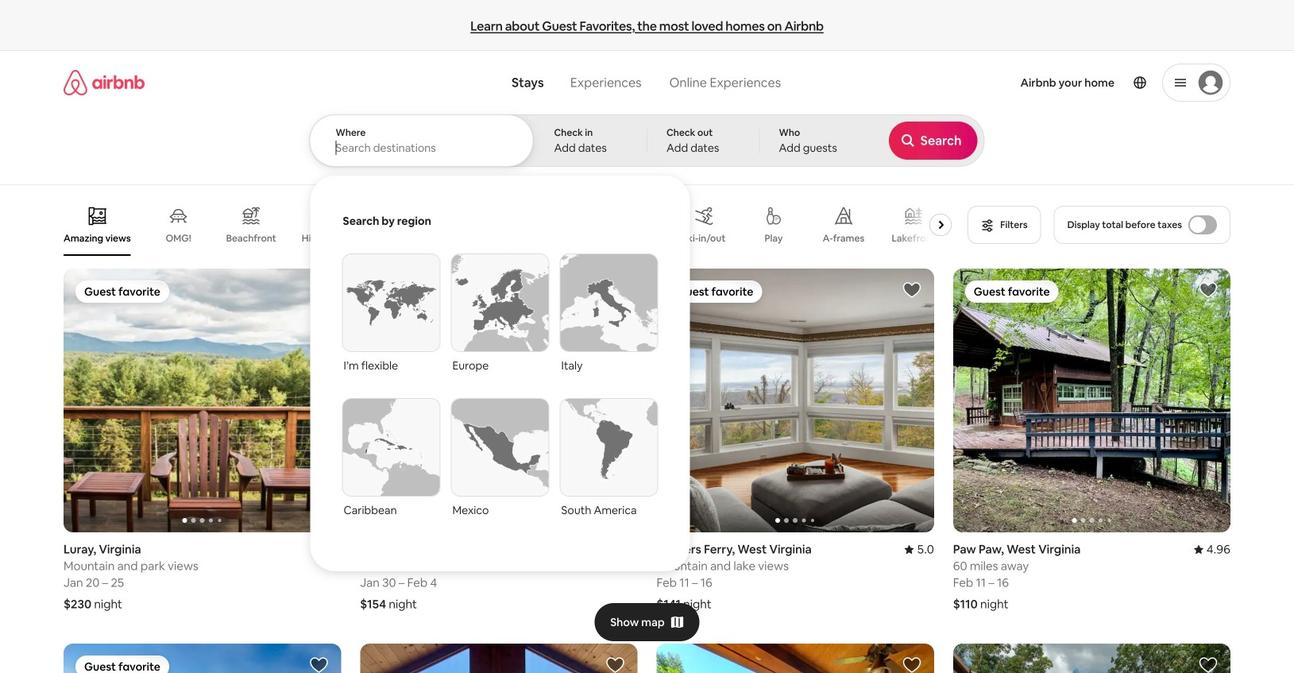 Task type: locate. For each thing, give the bounding box(es) containing it.
1 horizontal spatial 5.0 out of 5 average rating image
[[905, 542, 934, 557]]

1 5.0 out of 5 average rating image from the left
[[312, 542, 341, 557]]

tab panel
[[310, 114, 985, 571]]

group
[[64, 194, 959, 256], [64, 269, 341, 532], [360, 269, 638, 532], [657, 269, 934, 532], [954, 269, 1231, 532], [64, 644, 341, 673], [360, 644, 638, 673], [657, 644, 934, 673], [954, 644, 1231, 673]]

profile element
[[806, 51, 1231, 114]]

1 horizontal spatial add to wishlist: rileyville, virginia image
[[1199, 656, 1218, 673]]

5.0 out of 5 average rating image
[[312, 542, 341, 557], [905, 542, 934, 557]]

2 add to wishlist: rileyville, virginia image from the left
[[1199, 656, 1218, 673]]

add to wishlist: rileyville, virginia image
[[309, 656, 328, 673], [1199, 656, 1218, 673]]

4.96 out of 5 average rating image
[[1194, 542, 1231, 557]]

0 horizontal spatial 5.0 out of 5 average rating image
[[312, 542, 341, 557]]

what can we help you find? tab list
[[499, 65, 656, 100]]

None search field
[[310, 51, 985, 571]]

add to wishlist: fort valley, virginia image
[[606, 281, 625, 300]]

1 add to wishlist: rileyville, virginia image from the left
[[309, 656, 328, 673]]

2 5.0 out of 5 average rating image from the left
[[905, 542, 934, 557]]

0 horizontal spatial add to wishlist: rileyville, virginia image
[[309, 656, 328, 673]]

add to wishlist: great cacapon, west virginia image
[[903, 656, 922, 673]]



Task type: vqa. For each thing, say whether or not it's contained in the screenshot.
tab panel
yes



Task type: describe. For each thing, give the bounding box(es) containing it.
add to wishlist: paw paw, west virginia image
[[1199, 281, 1218, 300]]

5.0 out of 5 average rating image for add to wishlist: luray, virginia image
[[312, 542, 341, 557]]

5.0 out of 5 average rating image for the add to wishlist: harpers ferry, west virginia image
[[905, 542, 934, 557]]

add to wishlist: luray, virginia image
[[309, 281, 328, 300]]

add to wishlist: great cacapon, west virginia image
[[606, 656, 625, 673]]

Search destinations search field
[[336, 141, 509, 155]]

add to wishlist: harpers ferry, west virginia image
[[903, 281, 922, 300]]



